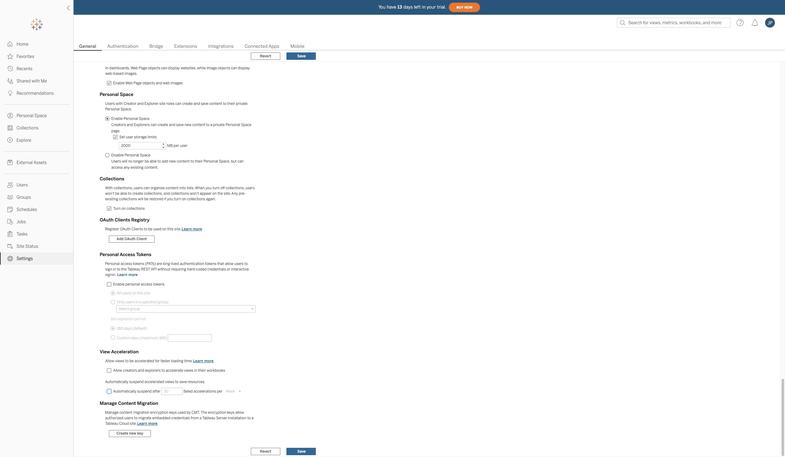 Task type: locate. For each thing, give the bounding box(es) containing it.
by text only_f5he34f image left external
[[7, 160, 13, 165]]

in up group
[[135, 300, 138, 304]]

will inside with collections, users can organize content into lists. when you turn off collections, users won't be able to create collections, and collections won't appear on the site. any pre- existing collections will be restored if you turn on collections again.
[[138, 197, 143, 201]]

0 horizontal spatial views
[[115, 359, 124, 363]]

can right explorers
[[151, 123, 157, 127]]

in inside personal access tokens (pats) are long-lived authentication tokens that allow users to sign in to the tableau rest api without requiring hard-coded credentials or interactive signin.
[[113, 267, 116, 272]]

0 horizontal spatial able
[[120, 192, 127, 196]]

and down users with creator and explorer site roles can create and save content to their private personal space.
[[169, 123, 175, 127]]

1 horizontal spatial site
[[159, 102, 165, 106]]

0 vertical spatial credentials
[[207, 267, 226, 272]]

shared with me link
[[0, 75, 73, 87]]

and right creator
[[137, 102, 144, 106]]

by text only_f5he34f image
[[7, 54, 13, 59], [7, 78, 13, 84], [7, 113, 13, 118], [7, 125, 13, 131], [7, 160, 13, 165], [7, 194, 13, 200], [7, 207, 13, 212], [7, 219, 13, 225], [7, 256, 13, 261]]

0 vertical spatial revert button
[[251, 52, 280, 60]]

objects up 'enable web page objects and web images'
[[148, 66, 160, 70]]

1 vertical spatial site
[[144, 291, 150, 295]]

personal space up "collections" link at the top left of page
[[17, 113, 47, 118]]

by text only_f5he34f image inside settings 'link'
[[7, 256, 13, 261]]

and left web
[[156, 81, 162, 85]]

0 vertical spatial automatically
[[105, 380, 128, 384]]

private for their
[[236, 102, 248, 106]]

set expiration period
[[111, 317, 146, 321]]

access
[[111, 165, 123, 170], [121, 262, 132, 266], [141, 282, 152, 287]]

site. inside with collections, users can organize content into lists. when you turn off collections, users won't be able to create collections, and collections won't appear on the site. any pre- existing collections will be restored if you turn on collections again.
[[224, 192, 231, 196]]

automatically suspend after
[[113, 389, 160, 394]]

the down 'off' in the top of the page
[[218, 192, 223, 196]]

in up resources.
[[194, 369, 197, 373]]

me
[[41, 79, 47, 84]]

1 horizontal spatial user
[[180, 144, 188, 148]]

collections up the explore
[[17, 125, 38, 131]]

the inside personal access tokens (pats) are long-lived authentication tokens that allow users to sign in to the tableau rest api without requiring hard-coded credentials or interactive signin.
[[121, 267, 127, 272]]

the down personal access tokens
[[121, 267, 127, 272]]

by text only_f5he34f image inside tasks link
[[7, 231, 13, 237]]

by text only_f5he34f image inside recommendations link
[[7, 90, 13, 96]]

users inside main navigation. press the up and down arrow keys to access links. element
[[17, 183, 28, 188]]

0 vertical spatial the
[[218, 192, 223, 196]]

by text only_f5he34f image inside users link
[[7, 182, 13, 188]]

1 vertical spatial option group
[[111, 326, 212, 342]]

users inside personal access tokens (pats) are long-lived authentication tokens that allow users to sign in to the tableau rest api without requiring hard-coded credentials or interactive signin.
[[234, 262, 244, 266]]

without
[[158, 267, 170, 272]]

0 horizontal spatial private
[[213, 123, 225, 127]]

1 horizontal spatial the
[[218, 192, 223, 196]]

organize
[[151, 186, 165, 190]]

keys up installation
[[227, 411, 235, 415]]

0 vertical spatial allow
[[225, 262, 234, 266]]

can right roles at the left top of the page
[[175, 102, 181, 106]]

with for users
[[116, 102, 123, 106]]

turn down into
[[174, 197, 181, 201]]

1 vertical spatial suspend
[[137, 389, 152, 394]]

1 horizontal spatial clients
[[131, 227, 143, 231]]

1 horizontal spatial won't
[[190, 192, 199, 196]]

1 vertical spatial site.
[[174, 227, 181, 231]]

private
[[236, 102, 248, 106], [213, 123, 225, 127]]

learn more up personal
[[117, 273, 138, 277]]

enable for enable personal access tokens
[[113, 282, 125, 287]]

the inside with collections, users can organize content into lists. when you turn off collections, users won't be able to create collections, and collections won't appear on the site. any pre- existing collections will be restored if you turn on collections again.
[[218, 192, 223, 196]]

custom
[[117, 336, 130, 340]]

in right the sign
[[113, 267, 116, 272]]

site up specified on the left bottom of the page
[[144, 291, 150, 295]]

cloud
[[119, 422, 129, 426]]

tasks link
[[0, 228, 73, 240]]

with inside users with creator and explorer site roles can create and save content to their private personal space.
[[116, 102, 123, 106]]

objects
[[148, 66, 160, 70], [218, 66, 230, 70], [143, 81, 155, 85]]

this inside option group
[[137, 291, 143, 295]]

by text only_f5he34f image for site status
[[7, 244, 13, 249]]

users up "interactive"
[[234, 262, 244, 266]]

0 vertical spatial user
[[126, 135, 133, 139]]

1 vertical spatial their
[[195, 159, 203, 164]]

by text only_f5he34f image left jobs
[[7, 219, 13, 225]]

allow inside personal access tokens (pats) are long-lived authentication tokens that allow users to sign in to the tableau rest api without requiring hard-coded credentials or interactive signin.
[[225, 262, 234, 266]]

group:
[[158, 300, 169, 304]]

can down images
[[161, 66, 167, 70]]

by text only_f5he34f image inside 'jobs' link
[[7, 219, 13, 225]]

tableau down the
[[202, 416, 215, 420]]

7 by text only_f5he34f image from the top
[[7, 244, 13, 249]]

used for keys
[[178, 411, 186, 415]]

allow up or
[[225, 262, 234, 266]]

existing
[[131, 165, 144, 170], [105, 197, 118, 201]]

content inside with collections, users can organize content into lists. when you turn off collections, users won't be able to create collections, and collections won't appear on the site. any pre- existing collections will be restored if you turn on collections again.
[[166, 186, 179, 190]]

enable inside enable personal space creators and explorers can create and save new content to a private personal space page. set user storage limits
[[111, 117, 123, 121]]

by text only_f5he34f image left shared
[[7, 78, 13, 84]]

1 revert from the top
[[260, 54, 271, 58]]

web
[[163, 81, 170, 85]]

learn more link for registry
[[181, 227, 203, 232]]

access inside personal access tokens (pats) are long-lived authentication tokens that allow users to sign in to the tableau rest api without requiring hard-coded credentials or interactive signin.
[[121, 262, 132, 266]]

won't
[[105, 192, 114, 196], [190, 192, 199, 196]]

users with creator and explorer site roles can create and save content to their private personal space. option group
[[105, 116, 256, 171]]

days for (default)
[[131, 336, 139, 340]]

by text only_f5he34f image for favorites
[[7, 54, 13, 59]]

used
[[153, 227, 161, 231], [178, 411, 186, 415]]

personal access tokens
[[100, 252, 151, 257]]

by text only_f5he34f image left favorites
[[7, 54, 13, 59]]

explore
[[17, 138, 31, 143]]

new inside button
[[129, 431, 136, 436]]

able up content.
[[150, 159, 157, 164]]

by text only_f5he34f image inside external assets link
[[7, 160, 13, 165]]

client
[[137, 237, 147, 241]]

can
[[161, 66, 167, 70], [231, 66, 237, 70], [175, 102, 181, 106], [151, 123, 157, 127], [238, 159, 244, 164], [144, 186, 150, 190]]

display down images
[[168, 66, 180, 70]]

0 vertical spatial access
[[111, 165, 123, 170]]

1 horizontal spatial existing
[[131, 165, 144, 170]]

allow
[[105, 359, 114, 363], [113, 369, 122, 373]]

used inside manage content migration encryption keys used by cmt. the encryption keys allow authorized users to migrate embedded credentials from a tableau server installation to a tableau cloud site.
[[178, 411, 186, 415]]

(pats)
[[145, 262, 156, 266]]

existing inside disable personal space users will no longer be able to add new content to their personal space, but can access any existing content.
[[131, 165, 144, 170]]

1 horizontal spatial able
[[150, 159, 157, 164]]

by text only_f5he34f image inside shared with me link
[[7, 78, 13, 84]]

will left no
[[122, 159, 127, 164]]

3 by text only_f5he34f image from the top
[[7, 113, 13, 118]]

allow for allow views to be accelerated for faster loading time. learn more
[[105, 359, 114, 363]]

enable down based
[[113, 81, 125, 85]]

automatically suspend accelerated views to save resources.
[[105, 380, 205, 384]]

won't down with on the left of page
[[105, 192, 114, 196]]

2 keys from the left
[[227, 411, 235, 415]]

with collections, users can organize content into lists. when you turn off collections, users won't be able to create collections, and collections won't appear on the site. any pre- existing collections will be restored if you turn on collections again.
[[105, 186, 255, 201]]

able up 'turn on collections'
[[120, 192, 127, 196]]

1 vertical spatial oauth
[[120, 227, 131, 231]]

create inside enable personal space creators and explorers can create and save new content to a private personal space page. set user storage limits
[[158, 123, 168, 127]]

2 vertical spatial days
[[131, 336, 139, 340]]

rest
[[141, 267, 150, 272]]

space inside "link"
[[35, 113, 47, 118]]

main content
[[74, 0, 785, 457]]

0 vertical spatial create
[[182, 102, 193, 106]]

2 horizontal spatial views
[[184, 369, 193, 373]]

by text only_f5he34f image for tasks
[[7, 231, 13, 237]]

be inside disable personal space users will no longer be able to add new content to their personal space, but can access any existing content.
[[145, 159, 149, 164]]

enable personal space creators and explorers can create and save new content to a private personal space page. set user storage limits
[[111, 117, 252, 139]]

2 vertical spatial tableau
[[105, 422, 118, 426]]

access right personal
[[141, 282, 152, 287]]

site.
[[224, 192, 231, 196], [174, 227, 181, 231], [130, 422, 137, 426]]

general
[[79, 44, 96, 49]]

register oauth clients to be used on this site. learn more
[[105, 227, 202, 231]]

from
[[191, 416, 199, 420]]

0 vertical spatial turn
[[213, 186, 220, 190]]

with inside main navigation. press the up and down arrow keys to access links. element
[[32, 79, 40, 84]]

2 horizontal spatial tableau
[[202, 416, 215, 420]]

time.
[[184, 359, 193, 363]]

by text only_f5he34f image left home
[[7, 41, 13, 47]]

0 horizontal spatial clients
[[115, 217, 130, 223]]

0 vertical spatial personal space
[[100, 92, 133, 97]]

0 horizontal spatial used
[[153, 227, 161, 231]]

2 vertical spatial users
[[17, 183, 28, 188]]

on down if in the top left of the page
[[162, 227, 167, 231]]

set inside enable personal space creators and explorers can create and save new content to a private personal space page. set user storage limits
[[119, 135, 125, 139]]

option group up group
[[111, 290, 169, 305]]

suspend
[[129, 380, 144, 384], [137, 389, 152, 394]]

able inside with collections, users can organize content into lists. when you turn off collections, users won't be able to create collections, and collections won't appear on the site. any pre- existing collections will be restored if you turn on collections again.
[[120, 192, 127, 196]]

option group containing all users on this site
[[111, 290, 169, 305]]

7 by text only_f5he34f image from the top
[[7, 207, 13, 212]]

0 horizontal spatial allow
[[225, 262, 234, 266]]

1 keys from the left
[[169, 411, 177, 415]]

1 won't from the left
[[105, 192, 114, 196]]

0 vertical spatial revert
[[260, 54, 271, 58]]

1 horizontal spatial per
[[217, 389, 223, 394]]

0 horizontal spatial user
[[126, 135, 133, 139]]

enable
[[113, 81, 125, 85], [111, 117, 123, 121], [113, 282, 125, 287]]

content inside disable personal space users will no longer be able to add new content to their personal space, but can access any existing content.
[[177, 159, 190, 164]]

create right roles at the left top of the page
[[182, 102, 193, 106]]

1 horizontal spatial create
[[158, 123, 168, 127]]

access down personal access tokens
[[121, 262, 132, 266]]

turn
[[213, 186, 220, 190], [174, 197, 181, 201]]

users
[[134, 186, 143, 190], [246, 186, 255, 190], [234, 262, 244, 266], [122, 291, 131, 295], [125, 300, 135, 304], [124, 416, 133, 420]]

1 vertical spatial private
[[213, 123, 225, 127]]

by text only_f5he34f image inside "groups" link
[[7, 194, 13, 200]]

automatically up content
[[113, 389, 136, 394]]

0 horizontal spatial create
[[132, 192, 143, 196]]

you
[[206, 186, 212, 190], [167, 197, 173, 201]]

favorites
[[17, 54, 34, 59]]

failed accelerations per
[[184, 389, 223, 394]]

0 horizontal spatial won't
[[105, 192, 114, 196]]

2 revert button from the top
[[251, 448, 280, 455]]

private inside users with creator and explorer site roles can create and save content to their private personal space.
[[236, 102, 248, 106]]

tableau inside personal access tokens (pats) are long-lived authentication tokens that allow users to sign in to the tableau rest api without requiring hard-coded credentials or interactive signin.
[[127, 267, 140, 272]]

by text only_f5he34f image for jobs
[[7, 219, 13, 225]]

by text only_f5he34f image inside recents link
[[7, 66, 13, 71]]

will
[[122, 159, 127, 164], [138, 197, 143, 201]]

by text only_f5he34f image inside schedules link
[[7, 207, 13, 212]]

users inside disable personal space users will no longer be able to add new content to their personal space, but can access any existing content.
[[111, 159, 121, 164]]

encryption up embedded
[[150, 411, 168, 415]]

in
[[422, 4, 426, 10], [113, 267, 116, 272], [135, 300, 138, 304], [194, 369, 197, 373]]

web up 'images.'
[[131, 66, 138, 70]]

0 horizontal spatial site.
[[130, 422, 137, 426]]

1 vertical spatial page
[[139, 66, 147, 70]]

1 vertical spatial days
[[124, 326, 132, 331]]

their inside users with creator and explorer site roles can create and save content to their private personal space.
[[227, 102, 235, 106]]

oauth inside button
[[124, 237, 136, 241]]

schedules
[[17, 207, 37, 212]]

in
[[105, 66, 108, 70]]

keys up embedded
[[169, 411, 177, 415]]

a
[[210, 123, 212, 127], [139, 300, 141, 304], [200, 416, 202, 420], [252, 416, 254, 420]]

1 option group from the top
[[111, 290, 169, 305]]

new right add on the left top
[[169, 159, 176, 164]]

lists.
[[187, 186, 194, 190]]

1 horizontal spatial allow
[[235, 411, 244, 415]]

by text only_f5he34f image left recents
[[7, 66, 13, 71]]

be up content.
[[145, 159, 149, 164]]

by text only_f5he34f image
[[7, 41, 13, 47], [7, 66, 13, 71], [7, 90, 13, 96], [7, 137, 13, 143], [7, 182, 13, 188], [7, 231, 13, 237], [7, 244, 13, 249]]

2 option group from the top
[[111, 326, 212, 342]]

0 vertical spatial per
[[174, 144, 179, 148]]

select
[[119, 307, 129, 311]]

users for users
[[17, 183, 28, 188]]

manage for manage content migration
[[100, 401, 117, 406]]

again.
[[206, 197, 216, 201]]

and up if in the top left of the page
[[164, 192, 170, 196]]

1 horizontal spatial credentials
[[207, 267, 226, 272]]

you have 13 days left in your trial.
[[379, 4, 446, 10]]

collections down appear
[[187, 197, 205, 201]]

based
[[113, 72, 124, 76]]

(maximum
[[140, 336, 158, 340]]

private inside enable personal space creators and explorers can create and save new content to a private personal space page. set user storage limits
[[213, 123, 225, 127]]

1 horizontal spatial new
[[169, 159, 176, 164]]

used up add oauth client button
[[153, 227, 161, 231]]

3 by text only_f5he34f image from the top
[[7, 90, 13, 96]]

if
[[164, 197, 166, 201]]

users left creator
[[105, 102, 115, 106]]

by text only_f5he34f image inside site status link
[[7, 244, 13, 249]]

their inside disable personal space users will no longer be able to add new content to their personal space, but can access any existing content.
[[195, 159, 203, 164]]

1 vertical spatial user
[[180, 144, 188, 148]]

1 vertical spatial existing
[[105, 197, 118, 201]]

users for users with creator and explorer site roles can create and save content to their private personal space.
[[105, 102, 115, 106]]

1 vertical spatial will
[[138, 197, 143, 201]]

web down the "bridge"
[[149, 56, 159, 62]]

clients
[[115, 217, 130, 223], [131, 227, 143, 231]]

collections
[[17, 125, 38, 131], [100, 176, 124, 182]]

enable for enable web page objects and web images
[[113, 81, 125, 85]]

0 vertical spatial their
[[227, 102, 235, 106]]

tableau left rest
[[127, 267, 140, 272]]

allow left creators on the left of the page
[[113, 369, 122, 373]]

create right explorers
[[158, 123, 168, 127]]

collections inside 'main content'
[[100, 176, 124, 182]]

by text only_f5he34f image down personal space "link"
[[7, 125, 13, 131]]

by text only_f5he34f image for recommendations
[[7, 90, 13, 96]]

navigation
[[74, 42, 785, 51]]

space
[[120, 92, 133, 97], [35, 113, 47, 118], [139, 117, 149, 121], [241, 123, 252, 127], [140, 153, 150, 157]]

collections,
[[114, 186, 133, 190], [226, 186, 245, 190], [144, 192, 163, 196]]

0 vertical spatial allow
[[105, 359, 114, 363]]

with left me
[[32, 79, 40, 84]]

1 vertical spatial this
[[137, 291, 143, 295]]

new inside enable personal space creators and explorers can create and save new content to a private personal space page. set user storage limits
[[185, 123, 191, 127]]

add
[[162, 159, 168, 164]]

views down view acceleration
[[115, 359, 124, 363]]

by text only_f5he34f image inside the 'home' link
[[7, 41, 13, 47]]

credentials down by
[[171, 416, 190, 420]]

be down registry
[[148, 227, 152, 231]]

by text only_f5he34f image left site
[[7, 244, 13, 249]]

1 horizontal spatial you
[[206, 186, 212, 190]]

automatically for automatically suspend after
[[113, 389, 136, 394]]

installation
[[228, 416, 247, 420]]

0 horizontal spatial display
[[168, 66, 180, 70]]

0 horizontal spatial you
[[167, 197, 173, 201]]

0 vertical spatial site.
[[224, 192, 231, 196]]

4 by text only_f5he34f image from the top
[[7, 125, 13, 131]]

tokens down api
[[153, 282, 165, 287]]

6 by text only_f5he34f image from the top
[[7, 231, 13, 237]]

2 by text only_f5he34f image from the top
[[7, 66, 13, 71]]

favorites link
[[0, 50, 73, 63]]

home
[[17, 42, 28, 47]]

any
[[124, 165, 130, 170]]

page inside in dashboards, web page objects can display websites, while image objects can display web-based images.
[[139, 66, 147, 70]]

1 vertical spatial allow
[[235, 411, 244, 415]]

by text only_f5he34f image inside personal space "link"
[[7, 113, 13, 118]]

images
[[171, 81, 183, 85]]

2 vertical spatial access
[[141, 282, 152, 287]]

page down 'images.'
[[134, 81, 142, 85]]

6 by text only_f5he34f image from the top
[[7, 194, 13, 200]]

0 horizontal spatial credentials
[[171, 416, 190, 420]]

collections down into
[[171, 192, 189, 196]]

site
[[17, 244, 24, 249]]

days right the 180 at bottom left
[[124, 326, 132, 331]]

collections, right with on the left of page
[[114, 186, 133, 190]]

oauth right add
[[124, 237, 136, 241]]

2 display from the left
[[238, 66, 250, 70]]

save inside enable personal space creators and explorers can create and save new content to a private personal space page. set user storage limits
[[176, 123, 184, 127]]

1 vertical spatial users
[[111, 159, 121, 164]]

by text only_f5he34f image for external assets
[[7, 160, 13, 165]]

clients down turn
[[115, 217, 130, 223]]

4 by text only_f5he34f image from the top
[[7, 137, 13, 143]]

1 vertical spatial learn more
[[137, 422, 158, 426]]

0 vertical spatial set
[[119, 135, 125, 139]]

1 vertical spatial revert button
[[251, 448, 280, 455]]

by text only_f5he34f image for personal space
[[7, 113, 13, 118]]

manage
[[100, 401, 117, 406], [105, 411, 119, 415]]

select group button
[[116, 305, 256, 313]]

1 vertical spatial views
[[184, 369, 193, 373]]

manage inside manage content migration encryption keys used by cmt. the encryption keys allow authorized users to migrate embedded credentials from a tableau server installation to a tableau cloud site.
[[105, 411, 119, 415]]

2 by text only_f5he34f image from the top
[[7, 78, 13, 84]]

add
[[117, 237, 124, 241]]

collections, up restored
[[144, 192, 163, 196]]

tokens up rest
[[133, 262, 144, 266]]

1 vertical spatial set
[[111, 317, 116, 321]]

suspend for after
[[137, 389, 152, 394]]

on
[[212, 192, 217, 196], [182, 197, 186, 201], [122, 207, 126, 211], [162, 227, 167, 231], [132, 291, 136, 295]]

access inside disable personal space users will no longer be able to add new content to their personal space, but can access any existing content.
[[111, 165, 123, 170]]

encryption up server at the left bottom of page
[[208, 411, 226, 415]]

None number field
[[168, 334, 212, 342]]

0 vertical spatial you
[[206, 186, 212, 190]]

1 horizontal spatial personal space
[[100, 92, 133, 97]]

collections, up any on the top left
[[226, 186, 245, 190]]

by text only_f5he34f image inside explore link
[[7, 137, 13, 143]]

2 vertical spatial views
[[165, 380, 174, 384]]

1 horizontal spatial this
[[167, 227, 174, 231]]

with for shared
[[32, 79, 40, 84]]

personal inside users with creator and explorer site roles can create and save content to their private personal space.
[[105, 107, 120, 111]]

on down personal
[[132, 291, 136, 295]]

1 by text only_f5he34f image from the top
[[7, 41, 13, 47]]

to
[[223, 102, 227, 106], [206, 123, 210, 127], [158, 159, 161, 164], [191, 159, 194, 164], [128, 192, 132, 196], [144, 227, 147, 231], [244, 262, 248, 266], [117, 267, 120, 272], [125, 359, 129, 363], [162, 369, 165, 373], [175, 380, 179, 384], [134, 416, 138, 420], [247, 416, 251, 420]]

with up space.
[[116, 102, 123, 106]]

sub-spaces tab list
[[74, 43, 785, 51]]

new down users with creator and explorer site roles can create and save content to their private personal space.
[[185, 123, 191, 127]]

enable up creators
[[111, 117, 123, 121]]

2 horizontal spatial new
[[185, 123, 191, 127]]

9 by text only_f5he34f image from the top
[[7, 256, 13, 261]]

1 vertical spatial able
[[120, 192, 127, 196]]

site inside option group
[[144, 291, 150, 295]]

by text only_f5he34f image inside favorites link
[[7, 54, 13, 59]]

allow up installation
[[235, 411, 244, 415]]

by text only_f5he34f image left settings
[[7, 256, 13, 261]]

2 vertical spatial their
[[198, 369, 206, 373]]

2 vertical spatial oauth
[[124, 237, 136, 241]]

1 vertical spatial access
[[121, 262, 132, 266]]

0 vertical spatial with
[[32, 79, 40, 84]]

1 horizontal spatial encryption
[[208, 411, 226, 415]]

save inside users with creator and explorer site roles can create and save content to their private personal space.
[[201, 102, 208, 106]]

by text only_f5he34f image left schedules
[[7, 207, 13, 212]]

enable up all
[[113, 282, 125, 287]]

content inside users with creator and explorer site roles can create and save content to their private personal space.
[[209, 102, 222, 106]]

learn more link for migration
[[137, 421, 158, 426]]

accelerations
[[194, 389, 216, 394]]

by text only_f5he34f image up "groups" link at left top
[[7, 182, 13, 188]]

0 vertical spatial able
[[150, 159, 157, 164]]

content
[[118, 401, 136, 406]]

5 by text only_f5he34f image from the top
[[7, 160, 13, 165]]

main navigation. press the up and down arrow keys to access links. element
[[0, 38, 73, 265]]

objects left web
[[143, 81, 155, 85]]

with
[[32, 79, 40, 84], [116, 102, 123, 106]]

allow down view
[[105, 359, 114, 363]]

0 vertical spatial suspend
[[129, 380, 144, 384]]

by text only_f5he34f image for settings
[[7, 256, 13, 261]]

roles
[[166, 102, 174, 106]]

0 vertical spatial private
[[236, 102, 248, 106]]

space.
[[121, 107, 132, 111]]

create up 'turn on collections'
[[132, 192, 143, 196]]

recommendations
[[17, 91, 54, 96]]

by text only_f5he34f image inside "collections" link
[[7, 125, 13, 131]]

2 encryption from the left
[[208, 411, 226, 415]]

2 revert from the top
[[260, 449, 271, 454]]

8 by text only_f5he34f image from the top
[[7, 219, 13, 225]]

None text field
[[119, 142, 166, 149], [161, 388, 183, 395], [119, 142, 166, 149], [161, 388, 183, 395]]

1 horizontal spatial collections
[[100, 176, 124, 182]]

set down page.
[[119, 135, 125, 139]]

content inside manage content migration encryption keys used by cmt. the encryption keys allow authorized users to migrate embedded credentials from a tableau server installation to a tableau cloud site.
[[119, 411, 132, 415]]

collections inside main navigation. press the up and down arrow keys to access links. element
[[17, 125, 38, 131]]

collections up registry
[[127, 207, 145, 211]]

credentials inside manage content migration encryption keys used by cmt. the encryption keys allow authorized users to migrate embedded credentials from a tableau server installation to a tableau cloud site.
[[171, 416, 190, 420]]

into
[[179, 186, 186, 190]]

can inside with collections, users can organize content into lists. when you turn off collections, users won't be able to create collections, and collections won't appear on the site. any pre- existing collections will be restored if you turn on collections again.
[[144, 186, 150, 190]]

to inside with collections, users can organize content into lists. when you turn off collections, users won't be able to create collections, and collections won't appear on the site. any pre- existing collections will be restored if you turn on collections again.
[[128, 192, 132, 196]]

by text only_f5he34f image for schedules
[[7, 207, 13, 212]]

per left week
[[217, 389, 223, 394]]

per right mb
[[174, 144, 179, 148]]

1 vertical spatial clients
[[131, 227, 143, 231]]

0 vertical spatial manage
[[100, 401, 117, 406]]

0 horizontal spatial site
[[144, 291, 150, 295]]

on inside option group
[[132, 291, 136, 295]]

1 horizontal spatial display
[[238, 66, 250, 70]]

per
[[174, 144, 179, 148], [217, 389, 223, 394]]

able inside disable personal space users will no longer be able to add new content to their personal space, but can access any existing content.
[[150, 159, 157, 164]]

credentials
[[207, 267, 226, 272], [171, 416, 190, 420]]

personal space inside "link"
[[17, 113, 47, 118]]

by text only_f5he34f image left the explore
[[7, 137, 13, 143]]

1 vertical spatial credentials
[[171, 416, 190, 420]]

oauth up register
[[100, 217, 114, 223]]

save
[[201, 102, 208, 106], [176, 123, 184, 127], [179, 380, 187, 384]]

new
[[185, 123, 191, 127], [169, 159, 176, 164], [129, 431, 136, 436]]

0 vertical spatial existing
[[131, 165, 144, 170]]

1 by text only_f5he34f image from the top
[[7, 54, 13, 59]]

5 by text only_f5he34f image from the top
[[7, 182, 13, 188]]

1 horizontal spatial keys
[[227, 411, 235, 415]]

to inside users with creator and explorer site roles can create and save content to their private personal space.
[[223, 102, 227, 106]]

option group
[[111, 290, 169, 305], [111, 326, 212, 342]]

1 vertical spatial enable
[[111, 117, 123, 121]]

recommendations link
[[0, 87, 73, 99]]

enable web page objects and web images
[[113, 81, 183, 85]]

display down 'connected'
[[238, 66, 250, 70]]

0 vertical spatial tableau
[[127, 267, 140, 272]]

users inside users with creator and explorer site roles can create and save content to their private personal space.
[[105, 102, 115, 106]]

2 horizontal spatial create
[[182, 102, 193, 106]]

on up again.
[[212, 192, 217, 196]]



Task type: vqa. For each thing, say whether or not it's contained in the screenshot.
Samples link
no



Task type: describe. For each thing, give the bounding box(es) containing it.
images
[[160, 56, 176, 62]]

navigation containing general
[[74, 42, 785, 51]]

enable for enable personal space creators and explorers can create and save new content to a private personal space page. set user storage limits
[[111, 117, 123, 121]]

on down into
[[182, 197, 186, 201]]

and right roles at the left top of the page
[[194, 102, 200, 106]]

1 horizontal spatial turn
[[213, 186, 220, 190]]

web inside in dashboards, web page objects can display websites, while image objects can display web-based images.
[[131, 66, 138, 70]]

be left restored
[[144, 197, 148, 201]]

revert for 2nd revert button from the top
[[260, 449, 271, 454]]

none number field inside option group
[[168, 334, 212, 342]]

automatically for automatically suspend accelerated views to save resources.
[[105, 380, 128, 384]]

personal space link
[[0, 110, 73, 122]]

personal inside personal access tokens (pats) are long-lived authentication tokens that allow users to sign in to the tableau rest api without requiring hard-coded credentials or interactive signin.
[[105, 262, 120, 266]]

group
[[130, 307, 140, 311]]

all
[[117, 291, 121, 295]]

0 vertical spatial accelerated
[[135, 359, 154, 363]]

interactive
[[231, 267, 249, 272]]

week button
[[223, 388, 243, 395]]

turn
[[113, 207, 121, 211]]

expiration
[[117, 317, 134, 321]]

limits
[[148, 135, 157, 139]]

navigation panel element
[[0, 18, 73, 265]]

while
[[197, 66, 206, 70]]

view
[[100, 349, 110, 355]]

longer
[[133, 159, 144, 164]]

images.
[[124, 72, 137, 76]]

content inside enable personal space creators and explorers can create and save new content to a private personal space page. set user storage limits
[[192, 123, 205, 127]]

0 horizontal spatial tableau
[[105, 422, 118, 426]]

view acceleration
[[100, 349, 139, 355]]

0 vertical spatial this
[[167, 227, 174, 231]]

1 display from the left
[[168, 66, 180, 70]]

create
[[117, 431, 128, 436]]

2 won't from the left
[[190, 192, 199, 196]]

api
[[151, 267, 157, 272]]

shared
[[17, 79, 31, 84]]

used for be
[[153, 227, 161, 231]]

buy now button
[[449, 2, 480, 12]]

days for period
[[124, 326, 132, 331]]

to inside enable personal space creators and explorers can create and save new content to a private personal space page. set user storage limits
[[206, 123, 210, 127]]

existing inside with collections, users can organize content into lists. when you turn off collections, users won't be able to create collections, and collections won't appear on the site. any pre- existing collections will be restored if you turn on collections again.
[[105, 197, 118, 201]]

groups
[[17, 195, 31, 200]]

users left organize
[[134, 186, 143, 190]]

disable
[[111, 153, 124, 157]]

private for a
[[213, 123, 225, 127]]

manage content migration
[[100, 401, 158, 406]]

per inside option group
[[174, 144, 179, 148]]

1 vertical spatial per
[[217, 389, 223, 394]]

allow for allow creators and explorers to accelerate views in their workbooks
[[113, 369, 122, 373]]

off
[[220, 186, 225, 190]]

connected apps
[[245, 44, 279, 49]]

users right all
[[122, 291, 131, 295]]

user inside enable personal space creators and explorers can create and save new content to a private personal space page. set user storage limits
[[126, 135, 133, 139]]

resources.
[[188, 380, 205, 384]]

0 horizontal spatial collections,
[[114, 186, 133, 190]]

migration
[[133, 411, 149, 415]]

0 vertical spatial days
[[404, 4, 413, 10]]

assets
[[34, 160, 47, 165]]

by text only_f5he34f image for users
[[7, 182, 13, 188]]

option group containing 180 days (default)
[[111, 326, 212, 342]]

and right objects
[[140, 56, 148, 62]]

0 horizontal spatial set
[[111, 317, 116, 321]]

users link
[[0, 179, 73, 191]]

by text only_f5he34f image for explore
[[7, 137, 13, 143]]

2 horizontal spatial collections,
[[226, 186, 245, 190]]

access
[[120, 252, 135, 257]]

2 horizontal spatial tokens
[[205, 262, 216, 266]]

in inside option group
[[135, 300, 138, 304]]

space inside disable personal space users will no longer be able to add new content to their personal space, but can access any existing content.
[[140, 153, 150, 157]]

authentication
[[107, 44, 138, 49]]

storage
[[134, 135, 147, 139]]

0 vertical spatial clients
[[115, 217, 130, 223]]

external assets link
[[0, 156, 73, 169]]

acceleration
[[111, 349, 139, 355]]

users inside manage content migration encryption keys used by cmt. the encryption keys allow authorized users to migrate embedded credentials from a tableau server installation to a tableau cloud site.
[[124, 416, 133, 420]]

you
[[379, 4, 386, 10]]

tokens
[[136, 252, 151, 257]]

learn more for migration
[[137, 422, 158, 426]]

custom days (maximum 365)
[[117, 336, 167, 340]]

server
[[216, 416, 227, 420]]

and right creators on the left of the page
[[138, 369, 144, 373]]

1 horizontal spatial tokens
[[153, 282, 165, 287]]

connected
[[245, 44, 268, 49]]

content.
[[144, 165, 158, 170]]

select group
[[119, 307, 140, 311]]

can right image
[[231, 66, 237, 70]]

create new key button
[[109, 430, 151, 437]]

0 vertical spatial oauth
[[100, 217, 114, 223]]

(default)
[[133, 326, 147, 331]]

can inside enable personal space creators and explorers can create and save new content to a private personal space page. set user storage limits
[[151, 123, 157, 127]]

be up creators on the left of the page
[[130, 359, 134, 363]]

and right creators
[[127, 123, 133, 127]]

1 vertical spatial accelerated
[[145, 380, 164, 384]]

page.
[[111, 129, 120, 133]]

your
[[427, 4, 436, 10]]

cmt.
[[192, 411, 200, 415]]

on right turn
[[122, 207, 126, 211]]

can inside disable personal space users will no longer be able to add new content to their personal space, but can access any existing content.
[[238, 159, 244, 164]]

jobs
[[17, 219, 26, 225]]

1 encryption from the left
[[150, 411, 168, 415]]

13
[[398, 4, 402, 10]]

web-
[[105, 72, 113, 76]]

0 horizontal spatial turn
[[174, 197, 181, 201]]

recents
[[17, 66, 32, 71]]

web down 'images.'
[[125, 81, 133, 85]]

main content containing general
[[74, 0, 785, 457]]

by text only_f5he34f image for collections
[[7, 125, 13, 131]]

migrate
[[138, 416, 151, 420]]

specified
[[142, 300, 157, 304]]

apps
[[269, 44, 279, 49]]

by text only_f5he34f image for shared with me
[[7, 78, 13, 84]]

allow inside manage content migration encryption keys used by cmt. the encryption keys allow authorized users to migrate embedded credentials from a tableau server installation to a tableau cloud site.
[[235, 411, 244, 415]]

will inside disable personal space users will no longer be able to add new content to their personal space, but can access any existing content.
[[122, 159, 127, 164]]

learn more for tokens
[[117, 273, 138, 277]]

requiring
[[171, 267, 186, 272]]

authorized
[[105, 416, 123, 420]]

1 revert button from the top
[[251, 52, 280, 60]]

mb per user
[[166, 144, 188, 148]]

2 vertical spatial save
[[179, 380, 187, 384]]

trial.
[[437, 4, 446, 10]]

new inside disable personal space users will no longer be able to add new content to their personal space, but can access any existing content.
[[169, 159, 176, 164]]

oauth for register
[[120, 227, 131, 231]]

manage for manage content migration encryption keys used by cmt. the encryption keys allow authorized users to migrate embedded credentials from a tableau server installation to a tableau cloud site.
[[105, 411, 119, 415]]

personal
[[125, 282, 140, 287]]

objects right image
[[218, 66, 230, 70]]

in right left
[[422, 4, 426, 10]]

only
[[117, 300, 125, 304]]

authentication
[[180, 262, 204, 266]]

users up select group
[[125, 300, 135, 304]]

personal inside "link"
[[17, 113, 34, 118]]

0 horizontal spatial tokens
[[133, 262, 144, 266]]

by
[[187, 411, 191, 415]]

Search for views, metrics, workbooks, and more text field
[[617, 18, 731, 28]]

signin.
[[105, 273, 116, 277]]

buy now
[[456, 5, 473, 9]]

learn more link for tokens
[[117, 272, 138, 277]]

coded
[[196, 267, 207, 272]]

and inside with collections, users can organize content into lists. when you turn off collections, users won't be able to create collections, and collections won't appear on the site. any pre- existing collections will be restored if you turn on collections again.
[[164, 192, 170, 196]]

mb
[[167, 144, 173, 148]]

bridge
[[149, 44, 163, 49]]

by text only_f5he34f image for recents
[[7, 66, 13, 71]]

tasks
[[17, 232, 28, 237]]

recents link
[[0, 63, 73, 75]]

by text only_f5he34f image for groups
[[7, 194, 13, 200]]

1 vertical spatial you
[[167, 197, 173, 201]]

by text only_f5he34f image for home
[[7, 41, 13, 47]]

hard-
[[187, 267, 196, 272]]

2 vertical spatial page
[[134, 81, 142, 85]]

explorer
[[144, 102, 159, 106]]

a inside enable personal space creators and explorers can create and save new content to a private personal space page. set user storage limits
[[210, 123, 212, 127]]

site. inside manage content migration encryption keys used by cmt. the encryption keys allow authorized users to migrate embedded credentials from a tableau server installation to a tableau cloud site.
[[130, 422, 137, 426]]

creator
[[124, 102, 137, 106]]

after
[[152, 389, 160, 394]]

schedules link
[[0, 203, 73, 216]]

creators
[[111, 123, 126, 127]]

suspend for accelerated
[[129, 380, 144, 384]]

external assets
[[17, 160, 47, 165]]

site inside users with creator and explorer site roles can create and save content to their private personal space.
[[159, 102, 165, 106]]

0 vertical spatial page
[[110, 56, 121, 62]]

pre-
[[239, 192, 246, 196]]

when
[[195, 186, 205, 190]]

1 horizontal spatial site.
[[174, 227, 181, 231]]

week
[[226, 389, 235, 394]]

create inside with collections, users can organize content into lists. when you turn off collections, users won't be able to create collections, and collections won't appear on the site. any pre- existing collections will be restored if you turn on collections again.
[[132, 192, 143, 196]]

credentials inside personal access tokens (pats) are long-lived authentication tokens that allow users to sign in to the tableau rest api without requiring hard-coded credentials or interactive signin.
[[207, 267, 226, 272]]

personal space inside 'main content'
[[100, 92, 133, 97]]

site status
[[17, 244, 38, 249]]

can inside users with creator and explorer site roles can create and save content to their private personal space.
[[175, 102, 181, 106]]

revert for 2nd revert button from the bottom of the 'main content' containing general
[[260, 54, 271, 58]]

1 horizontal spatial collections,
[[144, 192, 163, 196]]

users up pre-
[[246, 186, 255, 190]]

accelerate
[[166, 369, 183, 373]]

no
[[128, 159, 132, 164]]

collections up 'turn on collections'
[[119, 197, 137, 201]]

all users on this site
[[117, 291, 150, 295]]

create inside users with creator and explorer site roles can create and save content to their private personal space.
[[182, 102, 193, 106]]

web up in
[[100, 56, 109, 62]]

oauth for add
[[124, 237, 136, 241]]

web page objects and web images
[[100, 56, 176, 62]]

be up turn
[[115, 192, 119, 196]]



